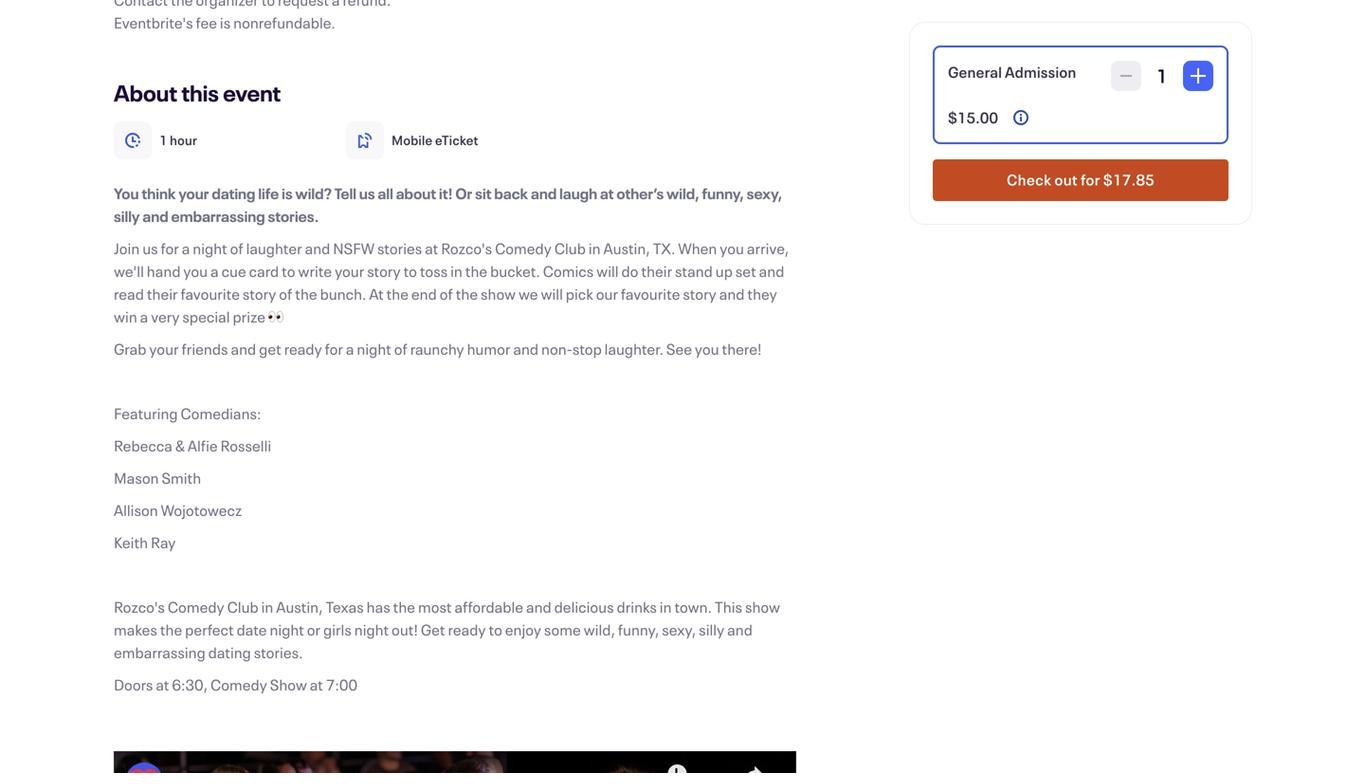 Task type: describe. For each thing, give the bounding box(es) containing it.
funny, inside you think your dating life is wild? tell us all about it! or sit back and laugh at other's wild, funny, sexy, silly and embarrassing stories.
[[702, 183, 744, 203]]

of up cue
[[230, 238, 243, 258]]

to inside 'rozco's comedy club in austin, texas has the most affordable and delicious drinks in town. this show makes the perfect date night or girls night out! get ready to enjoy some wild, funny, sexy, silly and embarrassing dating stories.'
[[489, 619, 503, 640]]

is inside you think your dating life is wild? tell us all about it! or sit back and laugh at other's wild, funny, sexy, silly and embarrassing stories.
[[282, 183, 293, 203]]

0 horizontal spatial story
[[243, 284, 276, 304]]

you
[[114, 183, 139, 203]]

in right toss
[[451, 261, 463, 281]]

other's
[[617, 183, 664, 203]]

grab your friends and get ready for a night of raunchy humor and non-stop laughter. see you there!
[[114, 339, 762, 359]]

nonrefundable.
[[233, 12, 336, 33]]

2 vertical spatial comedy
[[211, 674, 267, 695]]

write
[[298, 261, 332, 281]]

1 vertical spatial you
[[183, 261, 208, 281]]

mason smith
[[114, 468, 201, 488]]

show inside join us for a night of laughter and nsfw stories at rozco's comedy club in austin, tx. when you arrive, we'll hand you a cue card to write your story to toss in the bucket. comics will do their stand up set and read their favourite story of the bunch. at the end of the show we will pick our favourite story and they win a very special prize 👀
[[481, 284, 516, 304]]

embarrassing inside you think your dating life is wild? tell us all about it! or sit back and laugh at other's wild, funny, sexy, silly and embarrassing stories.
[[171, 206, 265, 226]]

1 hour
[[159, 131, 197, 149]]

stop
[[573, 339, 602, 359]]

the down write
[[295, 284, 317, 304]]

the left bucket.
[[466, 261, 488, 281]]

2 vertical spatial you
[[695, 339, 720, 359]]

and down up
[[720, 284, 745, 304]]

eventbrite's
[[114, 12, 193, 33]]

keith
[[114, 532, 148, 553]]

rebecca
[[114, 435, 173, 456]]

friends
[[182, 339, 228, 359]]

laughter.
[[605, 339, 664, 359]]

and down think
[[143, 206, 169, 226]]

of up 👀
[[279, 284, 292, 304]]

they
[[748, 284, 778, 304]]

raunchy
[[410, 339, 464, 359]]

us inside join us for a night of laughter and nsfw stories at rozco's comedy club in austin, tx. when you arrive, we'll hand you a cue card to write your story to toss in the bucket. comics will do their stand up set and read their favourite story of the bunch. at the end of the show we will pick our favourite story and they win a very special prize 👀
[[142, 238, 158, 258]]

rosselli
[[221, 435, 271, 456]]

has
[[367, 597, 391, 617]]

comedians:
[[181, 403, 261, 424]]

affordable
[[455, 597, 524, 617]]

allison wojotowecz
[[114, 500, 242, 520]]

mobile
[[392, 131, 433, 149]]

some
[[544, 619, 581, 640]]

special
[[183, 306, 230, 327]]

rozco's inside 'rozco's comedy club in austin, texas has the most affordable and delicious drinks in town. this show makes the perfect date night or girls night out! get ready to enjoy some wild, funny, sexy, silly and embarrassing dating stories.'
[[114, 597, 165, 617]]

at inside join us for a night of laughter and nsfw stories at rozco's comedy club in austin, tx. when you arrive, we'll hand you a cue card to write your story to toss in the bucket. comics will do their stand up set and read their favourite story of the bunch. at the end of the show we will pick our favourite story and they win a very special prize 👀
[[425, 238, 439, 258]]

or
[[307, 619, 321, 640]]

it!
[[439, 183, 453, 203]]

prize
[[233, 306, 266, 327]]

1
[[159, 131, 167, 149]]

perfect
[[185, 619, 234, 640]]

doors at 6:30, comedy show at 7:00
[[114, 674, 358, 695]]

featuring comedians:
[[114, 403, 261, 424]]

comics
[[543, 261, 594, 281]]

all
[[378, 183, 393, 203]]

girls
[[323, 619, 352, 640]]

rozco's comedy club in austin, texas has the most affordable and delicious drinks in town. this show makes the perfect date night or girls night out! get ready to enjoy some wild, funny, sexy, silly and embarrassing dating stories.
[[114, 597, 781, 663]]

2 horizontal spatial story
[[683, 284, 717, 304]]

at left 7:00
[[310, 674, 323, 695]]

and down this
[[728, 619, 753, 640]]

night down at
[[357, 339, 392, 359]]

and left non-
[[513, 339, 539, 359]]

sexy, inside you think your dating life is wild? tell us all about it! or sit back and laugh at other's wild, funny, sexy, silly and embarrassing stories.
[[747, 183, 783, 203]]

night inside join us for a night of laughter and nsfw stories at rozco's comedy club in austin, tx. when you arrive, we'll hand you a cue card to write your story to toss in the bucket. comics will do their stand up set and read their favourite story of the bunch. at the end of the show we will pick our favourite story and they win a very special prize 👀
[[193, 238, 227, 258]]

&
[[175, 435, 185, 456]]

bucket.
[[490, 261, 541, 281]]

join
[[114, 238, 140, 258]]

of right end
[[440, 284, 453, 304]]

think
[[142, 183, 176, 203]]

we'll
[[114, 261, 144, 281]]

silly inside you think your dating life is wild? tell us all about it! or sit back and laugh at other's wild, funny, sexy, silly and embarrassing stories.
[[114, 206, 140, 226]]

a left cue
[[211, 261, 219, 281]]

at left 6:30,
[[156, 674, 169, 695]]

wild, inside you think your dating life is wild? tell us all about it! or sit back and laugh at other's wild, funny, sexy, silly and embarrassing stories.
[[667, 183, 700, 203]]

stand
[[675, 261, 713, 281]]

set
[[736, 261, 757, 281]]

event
[[223, 78, 281, 108]]

and up enjoy in the left bottom of the page
[[526, 597, 552, 617]]

join us for a night of laughter and nsfw stories at rozco's comedy club in austin, tx. when you arrive, we'll hand you a cue card to write your story to toss in the bucket. comics will do their stand up set and read their favourite story of the bunch. at the end of the show we will pick our favourite story and they win a very special prize 👀
[[114, 238, 789, 327]]

your inside you think your dating life is wild? tell us all about it! or sit back and laugh at other's wild, funny, sexy, silly and embarrassing stories.
[[179, 183, 209, 203]]

at inside you think your dating life is wild? tell us all about it! or sit back and laugh at other's wild, funny, sexy, silly and embarrassing stories.
[[600, 183, 614, 203]]

about
[[114, 78, 177, 108]]

keith ray
[[114, 532, 176, 553]]

us inside you think your dating life is wild? tell us all about it! or sit back and laugh at other's wild, funny, sexy, silly and embarrassing stories.
[[359, 183, 375, 203]]

grab
[[114, 339, 146, 359]]

eticket
[[435, 131, 479, 149]]

wojotowecz
[[161, 500, 242, 520]]

6:30,
[[172, 674, 208, 695]]

toss
[[420, 261, 448, 281]]

pick
[[566, 284, 594, 304]]

our
[[596, 284, 618, 304]]

non-
[[542, 339, 573, 359]]

1 horizontal spatial story
[[367, 261, 401, 281]]

about this event
[[114, 78, 281, 108]]

and down arrive,
[[759, 261, 785, 281]]

ray
[[151, 532, 176, 553]]

town.
[[675, 597, 712, 617]]

in up date
[[261, 597, 274, 617]]

out!
[[392, 619, 418, 640]]

club inside 'rozco's comedy club in austin, texas has the most affordable and delicious drinks in town. this show makes the perfect date night or girls night out! get ready to enjoy some wild, funny, sexy, silly and embarrassing dating stories.'
[[227, 597, 259, 617]]

get
[[421, 619, 445, 640]]

hour
[[170, 131, 197, 149]]

mobile eticket
[[392, 131, 479, 149]]

funny, inside 'rozco's comedy club in austin, texas has the most affordable and delicious drinks in town. this show makes the perfect date night or girls night out! get ready to enjoy some wild, funny, sexy, silly and embarrassing dating stories.'
[[618, 619, 660, 640]]



Task type: vqa. For each thing, say whether or not it's contained in the screenshot.
Explore
no



Task type: locate. For each thing, give the bounding box(es) containing it.
enjoy
[[505, 619, 542, 640]]

0 vertical spatial will
[[597, 261, 619, 281]]

show
[[270, 674, 307, 695]]

night down the has
[[355, 619, 389, 640]]

1 vertical spatial stories.
[[254, 642, 303, 663]]

this
[[715, 597, 743, 617]]

wild?
[[295, 183, 332, 203]]

the right at
[[387, 284, 409, 304]]

0 horizontal spatial us
[[142, 238, 158, 258]]

1 vertical spatial club
[[227, 597, 259, 617]]

0 vertical spatial sexy,
[[747, 183, 783, 203]]

ready down affordable
[[448, 619, 486, 640]]

ready inside 'rozco's comedy club in austin, texas has the most affordable and delicious drinks in town. this show makes the perfect date night or girls night out! get ready to enjoy some wild, funny, sexy, silly and embarrassing dating stories.'
[[448, 619, 486, 640]]

for down bunch.
[[325, 339, 343, 359]]

austin, inside 'rozco's comedy club in austin, texas has the most affordable and delicious drinks in town. this show makes the perfect date night or girls night out! get ready to enjoy some wild, funny, sexy, silly and embarrassing dating stories.'
[[276, 597, 323, 617]]

laughter
[[246, 238, 302, 258]]

when
[[679, 238, 717, 258]]

allison
[[114, 500, 158, 520]]

smith
[[162, 468, 201, 488]]

rozco's inside join us for a night of laughter and nsfw stories at rozco's comedy club in austin, tx. when you arrive, we'll hand you a cue card to write your story to toss in the bucket. comics will do their stand up set and read their favourite story of the bunch. at the end of the show we will pick our favourite story and they win a very special prize 👀
[[441, 238, 492, 258]]

a right win
[[140, 306, 148, 327]]

very
[[151, 306, 180, 327]]

in left town.
[[660, 597, 672, 617]]

will left do
[[597, 261, 619, 281]]

us
[[359, 183, 375, 203], [142, 238, 158, 258]]

wild, inside 'rozco's comedy club in austin, texas has the most affordable and delicious drinks in town. this show makes the perfect date night or girls night out! get ready to enjoy some wild, funny, sexy, silly and embarrassing dating stories.'
[[584, 619, 616, 640]]

drinks
[[617, 597, 657, 617]]

back
[[495, 183, 528, 203]]

you right 'hand'
[[183, 261, 208, 281]]

sexy, down town.
[[662, 619, 696, 640]]

0 vertical spatial for
[[161, 238, 179, 258]]

0 vertical spatial show
[[481, 284, 516, 304]]

comedy up bucket.
[[495, 238, 552, 258]]

0 vertical spatial silly
[[114, 206, 140, 226]]

alfie
[[188, 435, 218, 456]]

texas
[[326, 597, 364, 617]]

comedy inside 'rozco's comedy club in austin, texas has the most affordable and delicious drinks in town. this show makes the perfect date night or girls night out! get ready to enjoy some wild, funny, sexy, silly and embarrassing dating stories.'
[[168, 597, 225, 617]]

ready right get
[[284, 339, 322, 359]]

a down bunch.
[[346, 339, 354, 359]]

0 horizontal spatial club
[[227, 597, 259, 617]]

1 vertical spatial funny,
[[618, 619, 660, 640]]

delicious
[[555, 597, 614, 617]]

wild, down 'delicious'
[[584, 619, 616, 640]]

1 horizontal spatial silly
[[699, 619, 725, 640]]

the
[[466, 261, 488, 281], [295, 284, 317, 304], [387, 284, 409, 304], [456, 284, 478, 304], [393, 597, 416, 617], [160, 619, 182, 640]]

card
[[249, 261, 279, 281]]

0 horizontal spatial to
[[282, 261, 295, 281]]

night
[[193, 238, 227, 258], [357, 339, 392, 359], [270, 619, 304, 640], [355, 619, 389, 640]]

0 horizontal spatial their
[[147, 284, 178, 304]]

dating inside you think your dating life is wild? tell us all about it! or sit back and laugh at other's wild, funny, sexy, silly and embarrassing stories.
[[212, 183, 256, 203]]

funny, up when
[[702, 183, 744, 203]]

rebecca & alfie rosselli
[[114, 435, 271, 456]]

1 vertical spatial wild,
[[584, 619, 616, 640]]

dating down perfect
[[208, 642, 251, 663]]

0 vertical spatial you
[[720, 238, 745, 258]]

1 horizontal spatial will
[[597, 261, 619, 281]]

in
[[589, 238, 601, 258], [451, 261, 463, 281], [261, 597, 274, 617], [660, 597, 672, 617]]

2 favourite from the left
[[621, 284, 681, 304]]

we
[[519, 284, 538, 304]]

favourite
[[181, 284, 240, 304], [621, 284, 681, 304]]

1 vertical spatial us
[[142, 238, 158, 258]]

date
[[237, 619, 267, 640]]

0 horizontal spatial will
[[541, 284, 563, 304]]

1 vertical spatial comedy
[[168, 597, 225, 617]]

ready
[[284, 339, 322, 359], [448, 619, 486, 640]]

austin, up do
[[604, 238, 650, 258]]

get
[[259, 339, 282, 359]]

is right life
[[282, 183, 293, 203]]

0 horizontal spatial ready
[[284, 339, 322, 359]]

life
[[258, 183, 279, 203]]

you think your dating life is wild? tell us all about it! or sit back and laugh at other's wild, funny, sexy, silly and embarrassing stories.
[[114, 183, 783, 226]]

1 horizontal spatial ready
[[448, 619, 486, 640]]

0 horizontal spatial funny,
[[618, 619, 660, 640]]

0 vertical spatial ready
[[284, 339, 322, 359]]

comedy right 6:30,
[[211, 674, 267, 695]]

cue
[[222, 261, 246, 281]]

your down nsfw at the top
[[335, 261, 365, 281]]

embarrassing
[[171, 206, 265, 226], [114, 642, 206, 663]]

club up "comics"
[[555, 238, 586, 258]]

1 horizontal spatial us
[[359, 183, 375, 203]]

your down very
[[149, 339, 179, 359]]

story
[[367, 261, 401, 281], [243, 284, 276, 304], [683, 284, 717, 304]]

us right join
[[142, 238, 158, 258]]

your right think
[[179, 183, 209, 203]]

hand
[[147, 261, 181, 281]]

and
[[531, 183, 557, 203], [143, 206, 169, 226], [305, 238, 330, 258], [759, 261, 785, 281], [720, 284, 745, 304], [231, 339, 256, 359], [513, 339, 539, 359], [526, 597, 552, 617], [728, 619, 753, 640]]

embarrassing down makes
[[114, 642, 206, 663]]

embarrassing down life
[[171, 206, 265, 226]]

embarrassing inside 'rozco's comedy club in austin, texas has the most affordable and delicious drinks in town. this show makes the perfect date night or girls night out! get ready to enjoy some wild, funny, sexy, silly and embarrassing dating stories.'
[[114, 642, 206, 663]]

1 vertical spatial your
[[335, 261, 365, 281]]

stories. up show
[[254, 642, 303, 663]]

1 vertical spatial sexy,
[[662, 619, 696, 640]]

0 vertical spatial dating
[[212, 183, 256, 203]]

0 vertical spatial your
[[179, 183, 209, 203]]

sexy,
[[747, 183, 783, 203], [662, 619, 696, 640]]

1 vertical spatial show
[[745, 597, 781, 617]]

0 vertical spatial austin,
[[604, 238, 650, 258]]

at up toss
[[425, 238, 439, 258]]

is right 'fee'
[[220, 12, 231, 33]]

1 horizontal spatial wild,
[[667, 183, 700, 203]]

1 horizontal spatial rozco's
[[441, 238, 492, 258]]

0 horizontal spatial silly
[[114, 206, 140, 226]]

0 horizontal spatial austin,
[[276, 597, 323, 617]]

0 vertical spatial their
[[642, 261, 673, 281]]

7:00
[[326, 674, 358, 695]]

for
[[161, 238, 179, 258], [325, 339, 343, 359]]

nsfw
[[333, 238, 375, 258]]

1 horizontal spatial you
[[695, 339, 720, 359]]

read
[[114, 284, 144, 304]]

show inside 'rozco's comedy club in austin, texas has the most affordable and delicious drinks in town. this show makes the perfect date night or girls night out! get ready to enjoy some wild, funny, sexy, silly and embarrassing dating stories.'
[[745, 597, 781, 617]]

1 horizontal spatial sexy,
[[747, 183, 783, 203]]

wild, right the other's
[[667, 183, 700, 203]]

0 vertical spatial rozco's
[[441, 238, 492, 258]]

austin, inside join us for a night of laughter and nsfw stories at rozco's comedy club in austin, tx. when you arrive, we'll hand you a cue card to write your story to toss in the bucket. comics will do their stand up set and read their favourite story of the bunch. at the end of the show we will pick our favourite story and they win a very special prize 👀
[[604, 238, 650, 258]]

night left or
[[270, 619, 304, 640]]

sit
[[475, 183, 492, 203]]

2 horizontal spatial to
[[489, 619, 503, 640]]

show down bucket.
[[481, 284, 516, 304]]

silly down this
[[699, 619, 725, 640]]

1 horizontal spatial to
[[404, 261, 417, 281]]

1 vertical spatial for
[[325, 339, 343, 359]]

us left 'all'
[[359, 183, 375, 203]]

silly inside 'rozco's comedy club in austin, texas has the most affordable and delicious drinks in town. this show makes the perfect date night or girls night out! get ready to enjoy some wild, funny, sexy, silly and embarrassing dating stories.'
[[699, 619, 725, 640]]

story down 'card'
[[243, 284, 276, 304]]

eventbrite's fee is nonrefundable.
[[114, 12, 336, 33]]

comedy up perfect
[[168, 597, 225, 617]]

favourite up special
[[181, 284, 240, 304]]

mason
[[114, 468, 159, 488]]

1 vertical spatial silly
[[699, 619, 725, 640]]

night up cue
[[193, 238, 227, 258]]

featuring
[[114, 403, 178, 424]]

0 horizontal spatial rozco's
[[114, 597, 165, 617]]

1 vertical spatial ready
[[448, 619, 486, 640]]

makes
[[114, 619, 157, 640]]

silly
[[114, 206, 140, 226], [699, 619, 725, 640]]

laugh
[[560, 183, 598, 203]]

stories
[[377, 238, 422, 258]]

humor
[[467, 339, 511, 359]]

club up date
[[227, 597, 259, 617]]

funny, down drinks
[[618, 619, 660, 640]]

0 horizontal spatial show
[[481, 284, 516, 304]]

club
[[555, 238, 586, 258], [227, 597, 259, 617]]

of left "raunchy"
[[394, 339, 408, 359]]

up
[[716, 261, 733, 281]]

0 vertical spatial funny,
[[702, 183, 744, 203]]

favourite down do
[[621, 284, 681, 304]]

0 vertical spatial embarrassing
[[171, 206, 265, 226]]

dating left life
[[212, 183, 256, 203]]

or
[[456, 183, 473, 203]]

0 vertical spatial stories.
[[268, 206, 319, 226]]

rozco's up toss
[[441, 238, 492, 258]]

show
[[481, 284, 516, 304], [745, 597, 781, 617]]

1 horizontal spatial funny,
[[702, 183, 744, 203]]

story down stand
[[683, 284, 717, 304]]

1 vertical spatial is
[[282, 183, 293, 203]]

0 horizontal spatial favourite
[[181, 284, 240, 304]]

see
[[667, 339, 692, 359]]

do
[[622, 261, 639, 281]]

the right makes
[[160, 619, 182, 640]]

1 vertical spatial dating
[[208, 642, 251, 663]]

most
[[418, 597, 452, 617]]

the up out!
[[393, 597, 416, 617]]

and up write
[[305, 238, 330, 258]]

their down 'hand'
[[147, 284, 178, 304]]

stories. inside you think your dating life is wild? tell us all about it! or sit back and laugh at other's wild, funny, sexy, silly and embarrassing stories.
[[268, 206, 319, 226]]

to right 'card'
[[282, 261, 295, 281]]

and right the back
[[531, 183, 557, 203]]

tx.
[[653, 238, 676, 258]]

at
[[600, 183, 614, 203], [425, 238, 439, 258], [156, 674, 169, 695], [310, 674, 323, 695]]

comedy inside join us for a night of laughter and nsfw stories at rozco's comedy club in austin, tx. when you arrive, we'll hand you a cue card to write your story to toss in the bucket. comics will do their stand up set and read their favourite story of the bunch. at the end of the show we will pick our favourite story and they win a very special prize 👀
[[495, 238, 552, 258]]

you up up
[[720, 238, 745, 258]]

1 vertical spatial their
[[147, 284, 178, 304]]

0 horizontal spatial wild,
[[584, 619, 616, 640]]

your
[[179, 183, 209, 203], [335, 261, 365, 281], [149, 339, 179, 359]]

about
[[396, 183, 436, 203]]

1 horizontal spatial is
[[282, 183, 293, 203]]

0 horizontal spatial for
[[161, 238, 179, 258]]

this
[[182, 78, 219, 108]]

1 vertical spatial will
[[541, 284, 563, 304]]

fee
[[196, 12, 217, 33]]

0 vertical spatial club
[[555, 238, 586, 258]]

1 horizontal spatial club
[[555, 238, 586, 258]]

club inside join us for a night of laughter and nsfw stories at rozco's comedy club in austin, tx. when you arrive, we'll hand you a cue card to write your story to toss in the bucket. comics will do their stand up set and read their favourite story of the bunch. at the end of the show we will pick our favourite story and they win a very special prize 👀
[[555, 238, 586, 258]]

0 vertical spatial is
[[220, 12, 231, 33]]

the right end
[[456, 284, 478, 304]]

2 horizontal spatial you
[[720, 238, 745, 258]]

at right laugh
[[600, 183, 614, 203]]

austin, up or
[[276, 597, 323, 617]]

to left toss
[[404, 261, 417, 281]]

1 horizontal spatial favourite
[[621, 284, 681, 304]]

2 vertical spatial your
[[149, 339, 179, 359]]

show right this
[[745, 597, 781, 617]]

1 horizontal spatial austin,
[[604, 238, 650, 258]]

sexy, up arrive,
[[747, 183, 783, 203]]

their down tx.
[[642, 261, 673, 281]]

1 vertical spatial embarrassing
[[114, 642, 206, 663]]

you right see
[[695, 339, 720, 359]]

a
[[182, 238, 190, 258], [211, 261, 219, 281], [140, 306, 148, 327], [346, 339, 354, 359]]

1 favourite from the left
[[181, 284, 240, 304]]

your inside join us for a night of laughter and nsfw stories at rozco's comedy club in austin, tx. when you arrive, we'll hand you a cue card to write your story to toss in the bucket. comics will do their stand up set and read their favourite story of the bunch. at the end of the show we will pick our favourite story and they win a very special prize 👀
[[335, 261, 365, 281]]

0 vertical spatial us
[[359, 183, 375, 203]]

0 horizontal spatial is
[[220, 12, 231, 33]]

stories.
[[268, 206, 319, 226], [254, 642, 303, 663]]

0 horizontal spatial sexy,
[[662, 619, 696, 640]]

for inside join us for a night of laughter and nsfw stories at rozco's comedy club in austin, tx. when you arrive, we'll hand you a cue card to write your story to toss in the bucket. comics will do their stand up set and read their favourite story of the bunch. at the end of the show we will pick our favourite story and they win a very special prize 👀
[[161, 238, 179, 258]]

1 horizontal spatial show
[[745, 597, 781, 617]]

0 vertical spatial wild,
[[667, 183, 700, 203]]

a right join
[[182, 238, 190, 258]]

stories. down wild?
[[268, 206, 319, 226]]

there!
[[722, 339, 762, 359]]

0 horizontal spatial you
[[183, 261, 208, 281]]

rozco's up makes
[[114, 597, 165, 617]]

silly down 'you'
[[114, 206, 140, 226]]

tell
[[335, 183, 357, 203]]

1 horizontal spatial their
[[642, 261, 673, 281]]

funny,
[[702, 183, 744, 203], [618, 619, 660, 640]]

for up 'hand'
[[161, 238, 179, 258]]

at
[[369, 284, 384, 304]]

arrive,
[[747, 238, 789, 258]]

1 horizontal spatial for
[[325, 339, 343, 359]]

and left get
[[231, 339, 256, 359]]

dating inside 'rozco's comedy club in austin, texas has the most affordable and delicious drinks in town. this show makes the perfect date night or girls night out! get ready to enjoy some wild, funny, sexy, silly and embarrassing dating stories.'
[[208, 642, 251, 663]]

story up at
[[367, 261, 401, 281]]

win
[[114, 306, 137, 327]]

sexy, inside 'rozco's comedy club in austin, texas has the most affordable and delicious drinks in town. this show makes the perfect date night or girls night out! get ready to enjoy some wild, funny, sexy, silly and embarrassing dating stories.'
[[662, 619, 696, 640]]

stories. inside 'rozco's comedy club in austin, texas has the most affordable and delicious drinks in town. this show makes the perfect date night or girls night out! get ready to enjoy some wild, funny, sexy, silly and embarrassing dating stories.'
[[254, 642, 303, 663]]

0 vertical spatial comedy
[[495, 238, 552, 258]]

to down affordable
[[489, 619, 503, 640]]

will right we
[[541, 284, 563, 304]]

1 vertical spatial rozco's
[[114, 597, 165, 617]]

1 vertical spatial austin,
[[276, 597, 323, 617]]

in up "comics"
[[589, 238, 601, 258]]

comedy
[[495, 238, 552, 258], [168, 597, 225, 617], [211, 674, 267, 695]]

bunch.
[[320, 284, 367, 304]]



